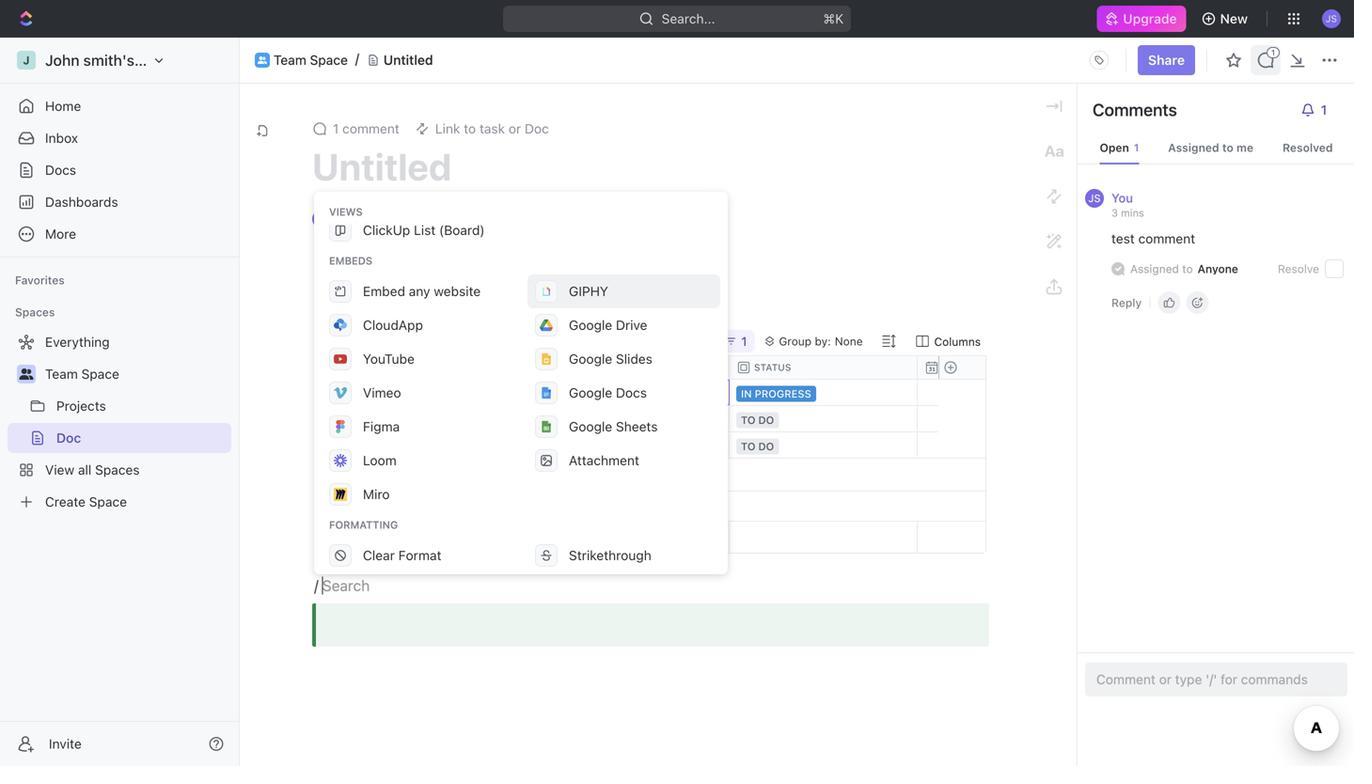 Task type: describe. For each thing, give the bounding box(es) containing it.
assigned for assigned to me
[[1169, 141, 1220, 154]]

table
[[315, 306, 353, 324]]

inbox
[[45, 130, 78, 146]]

clickup list (list)
[[569, 189, 677, 204]]

new for new
[[1221, 11, 1249, 26]]

assigned to me
[[1169, 141, 1254, 154]]

sheets
[[616, 419, 658, 435]]

favorites
[[15, 274, 65, 287]]

comment for 1 comment
[[343, 121, 400, 136]]

team inside team space / projects / project 2 table
[[316, 286, 345, 299]]

row inside grid
[[354, 357, 1295, 380]]

figma
[[363, 419, 400, 435]]

clickup for clickup list (list)
[[569, 189, 617, 204]]

(list)
[[645, 189, 677, 204]]

1 vertical spatial docs
[[616, 385, 647, 401]]

1 to do cell from the top
[[730, 406, 918, 432]]

1 comment
[[333, 121, 400, 136]]

google slides
[[569, 351, 653, 367]]

clear format
[[363, 548, 442, 564]]

0 vertical spatial user group image
[[258, 56, 267, 64]]

embeds
[[329, 255, 373, 267]]

mins
[[1122, 207, 1145, 219]]

search tasks...
[[335, 335, 413, 348]]

2 inside team space / projects / project 2 table
[[490, 286, 497, 299]]

2 horizontal spatial /
[[440, 286, 444, 299]]

today
[[467, 211, 505, 227]]

embed
[[363, 284, 406, 299]]

google sheets
[[569, 419, 658, 435]]

open
[[1100, 141, 1130, 154]]

docs link
[[8, 155, 231, 185]]

updated:
[[406, 211, 463, 227]]

team for the topmost user group icon
[[274, 52, 307, 68]]

dashboards link
[[8, 187, 231, 217]]

upgrade
[[1124, 11, 1178, 26]]

space for the topmost user group icon
[[310, 52, 348, 68]]

at
[[508, 211, 520, 227]]

2 to do cell from the top
[[730, 433, 918, 458]]

task 1
[[360, 386, 395, 400]]

2 for 1 2 3
[[332, 413, 338, 425]]

new for new task
[[341, 469, 363, 481]]

cell for in progress cell
[[918, 380, 1107, 406]]

any
[[409, 284, 431, 299]]

list for (list)
[[620, 189, 642, 204]]

team space link for the topmost user group icon
[[274, 52, 348, 68]]

team space for user group icon inside the "sidebar" navigation
[[45, 367, 119, 382]]

assigned to
[[1131, 263, 1194, 276]]

me
[[1237, 141, 1254, 154]]

2 vertical spatial task
[[366, 469, 388, 481]]

task for task 2
[[360, 413, 386, 427]]

search
[[335, 335, 372, 348]]

press space to select this row. row containing to do
[[354, 433, 1295, 459]]

list for (table)
[[414, 189, 436, 204]]

0 horizontal spatial /
[[314, 577, 319, 595]]

user group image inside "sidebar" navigation
[[19, 369, 33, 380]]

pm
[[556, 211, 576, 227]]

3 inside 'you 3 mins'
[[1112, 207, 1119, 219]]

attachment
[[569, 453, 640, 469]]

#
[[331, 361, 338, 375]]

dashboards
[[45, 194, 118, 210]]

in progress
[[741, 388, 812, 400]]

list for (board)
[[414, 223, 436, 238]]

smith
[[576, 386, 608, 400]]

format
[[399, 548, 442, 564]]

task 2
[[360, 413, 397, 427]]

spaces
[[15, 306, 55, 319]]

clickup list (board)
[[363, 223, 485, 238]]

team space link for user group icon inside the "sidebar" navigation
[[45, 359, 228, 390]]

1 vertical spatial untitled
[[312, 144, 452, 189]]

assigned for assigned to
[[1131, 263, 1180, 276]]

views
[[329, 206, 363, 218]]

projects
[[393, 286, 436, 299]]

clickup for clickup list (table)
[[363, 189, 411, 204]]

strikethrough
[[569, 548, 652, 564]]

team space for the topmost user group icon
[[274, 52, 348, 68]]

1 horizontal spatial /
[[385, 286, 389, 299]]

google for google docs
[[569, 385, 613, 401]]

clear
[[363, 548, 395, 564]]

tasks...
[[375, 335, 413, 348]]

favorites button
[[8, 269, 72, 292]]

press space to select this row. row containing 2
[[316, 406, 354, 433]]

john smith
[[549, 386, 608, 400]]

0 vertical spatial untitled
[[384, 52, 433, 68]]

inbox link
[[8, 123, 231, 153]]



Task type: locate. For each thing, give the bounding box(es) containing it.
2
[[490, 286, 497, 299], [390, 413, 397, 427], [332, 413, 338, 425]]

list
[[414, 189, 436, 204], [620, 189, 642, 204], [414, 223, 436, 238]]

2 horizontal spatial 2
[[490, 286, 497, 299]]

0 horizontal spatial user group image
[[19, 369, 33, 380]]

clickup
[[363, 189, 411, 204], [569, 189, 617, 204], [363, 223, 411, 238]]

1 up views
[[333, 121, 339, 136]]

untitled down "1 comment"
[[312, 144, 452, 189]]

vimeo
[[363, 385, 401, 401]]

google for google slides
[[569, 351, 613, 367]]

1 vertical spatial team
[[316, 286, 345, 299]]

search...
[[662, 11, 716, 26]]

cloudapp
[[363, 318, 423, 333]]

1 horizontal spatial new
[[1221, 11, 1249, 26]]

4:34
[[524, 211, 553, 227]]

1 horizontal spatial comment
[[1139, 231, 1196, 247]]

invite
[[49, 737, 82, 752]]

press space to select this row. row containing task 2
[[354, 406, 1295, 433]]

untitled up "1 comment"
[[384, 52, 433, 68]]

press space to select this row. row containing 3
[[316, 433, 354, 459]]

team space inside "sidebar" navigation
[[45, 367, 119, 382]]

clickup list (table)
[[363, 189, 482, 204]]

space inside "sidebar" navigation
[[81, 367, 119, 382]]

slides
[[616, 351, 653, 367]]

team inside "sidebar" navigation
[[45, 367, 78, 382]]

list left (list)
[[620, 189, 642, 204]]

1 horizontal spatial team space
[[274, 52, 348, 68]]

team space / projects / project 2 table
[[315, 286, 497, 324]]

1 vertical spatial do
[[759, 441, 775, 453]]

space for user group icon inside the "sidebar" navigation
[[81, 367, 119, 382]]

2 do from the top
[[759, 441, 775, 453]]

1 vertical spatial team space link
[[45, 359, 228, 390]]

resolve
[[1279, 263, 1320, 276]]

press space to select this row. row containing task 1
[[354, 380, 1295, 406]]

last updated: today at 4:34 pm
[[377, 211, 576, 227]]

1 vertical spatial user group image
[[19, 369, 33, 380]]

js
[[1089, 192, 1101, 205]]

4 google from the top
[[569, 419, 613, 435]]

new
[[1221, 11, 1249, 26], [341, 469, 363, 481]]

0 vertical spatial do
[[759, 414, 775, 427]]

1 horizontal spatial 2
[[390, 413, 397, 427]]

clickup up pm
[[569, 189, 617, 204]]

docs down inbox
[[45, 162, 76, 178]]

google for google sheets
[[569, 419, 613, 435]]

new task
[[341, 469, 388, 481]]

1 google from the top
[[569, 318, 613, 333]]

1 vertical spatial to do
[[741, 441, 775, 453]]

row group
[[316, 380, 354, 492], [354, 380, 1295, 521], [939, 380, 986, 492], [939, 522, 986, 553]]

0 horizontal spatial docs
[[45, 162, 76, 178]]

formatting
[[329, 519, 398, 532]]

0 vertical spatial docs
[[45, 162, 76, 178]]

assigned
[[1169, 141, 1220, 154], [1131, 263, 1180, 276]]

you 3 mins
[[1112, 191, 1145, 219]]

task up the task 2
[[360, 386, 386, 400]]

grid containing task 1
[[316, 357, 1295, 554]]

new inside button
[[1221, 11, 1249, 26]]

press space to select this row. row containing 1
[[316, 380, 354, 406]]

1 horizontal spatial 3
[[1112, 207, 1119, 219]]

1
[[333, 121, 339, 136], [390, 386, 395, 400], [332, 387, 338, 399]]

reply
[[1112, 296, 1143, 310]]

⌘k
[[824, 11, 844, 26]]

1 horizontal spatial user group image
[[258, 56, 267, 64]]

0 vertical spatial comment
[[343, 121, 400, 136]]

space
[[310, 52, 348, 68], [348, 286, 381, 299], [81, 367, 119, 382]]

team space down spaces at the left top of page
[[45, 367, 119, 382]]

0 vertical spatial space
[[310, 52, 348, 68]]

0 horizontal spatial team space link
[[45, 359, 228, 390]]

assigned left me
[[1169, 141, 1220, 154]]

john
[[549, 386, 573, 400]]

sidebar navigation
[[0, 38, 240, 767]]

row group containing 1 2 3
[[316, 380, 354, 492]]

google down giphy
[[569, 318, 613, 333]]

1 vertical spatial team space
[[45, 367, 119, 382]]

untitled
[[384, 52, 433, 68], [312, 144, 452, 189]]

3 inside row group
[[332, 439, 338, 452]]

1 vertical spatial assigned
[[1131, 263, 1180, 276]]

1 vertical spatial task
[[360, 413, 386, 427]]

do
[[759, 414, 775, 427], [759, 441, 775, 453]]

0 horizontal spatial 2
[[332, 413, 338, 425]]

embed any website
[[363, 284, 481, 299]]

docs down slides
[[616, 385, 647, 401]]

1 inside the 1 2 3
[[332, 387, 338, 399]]

assigned down the test comment in the right of the page
[[1131, 263, 1180, 276]]

home
[[45, 98, 81, 114]]

0 vertical spatial team
[[274, 52, 307, 68]]

2 vertical spatial space
[[81, 367, 119, 382]]

1 vertical spatial to do cell
[[730, 433, 918, 458]]

cell for second to do cell from the top
[[918, 433, 1107, 458]]

3
[[1112, 207, 1119, 219], [332, 439, 338, 452]]

cell
[[918, 380, 1107, 406], [542, 406, 730, 432], [918, 406, 1107, 432], [542, 433, 730, 458], [918, 433, 1107, 458]]

miro
[[363, 487, 390, 502]]

share
[[1149, 52, 1186, 68]]

google drive
[[569, 318, 648, 333]]

google docs
[[569, 385, 647, 401]]

cell for 2nd to do cell from the bottom of the row group containing task 1
[[918, 406, 1107, 432]]

drive
[[616, 318, 648, 333]]

1 down "#"
[[332, 387, 338, 399]]

grid
[[316, 357, 1295, 554]]

in progress cell
[[730, 380, 918, 406]]

youtube
[[363, 351, 415, 367]]

comment up clickup list (table)
[[343, 121, 400, 136]]

0 vertical spatial 3
[[1112, 207, 1119, 219]]

0 vertical spatial new
[[1221, 11, 1249, 26]]

press space to select this row. row
[[316, 380, 354, 406], [354, 380, 1295, 406], [316, 406, 354, 433], [354, 406, 1295, 433], [316, 433, 354, 459], [354, 433, 1295, 459], [354, 522, 1295, 554]]

progress
[[755, 388, 812, 400]]

task for task 1
[[360, 386, 386, 400]]

google down google slides
[[569, 385, 613, 401]]

Search tasks... text field
[[335, 328, 491, 355]]

0 horizontal spatial comment
[[343, 121, 400, 136]]

project
[[448, 286, 487, 299]]

1 up the task 2
[[390, 386, 395, 400]]

space inside team space / projects / project 2 table
[[348, 286, 381, 299]]

team space link
[[274, 52, 348, 68], [45, 359, 228, 390]]

0 vertical spatial task
[[360, 386, 386, 400]]

0 horizontal spatial new
[[341, 469, 363, 481]]

0 vertical spatial team space
[[274, 52, 348, 68]]

1 vertical spatial 3
[[332, 439, 338, 452]]

1 for 1 comment
[[333, 121, 339, 136]]

comment up assigned to
[[1139, 231, 1196, 247]]

2 horizontal spatial team
[[316, 286, 345, 299]]

new right upgrade
[[1221, 11, 1249, 26]]

you
[[1112, 191, 1134, 205]]

(table)
[[439, 189, 482, 204]]

john smith cell
[[542, 380, 730, 406]]

2 for task 2
[[390, 413, 397, 427]]

task
[[360, 386, 386, 400], [360, 413, 386, 427], [366, 469, 388, 481]]

task down task 1
[[360, 413, 386, 427]]

google down 'smith'
[[569, 419, 613, 435]]

resolved
[[1283, 141, 1334, 154]]

2 right project at top
[[490, 286, 497, 299]]

to
[[1223, 141, 1234, 154], [1183, 263, 1194, 276], [741, 414, 756, 427], [741, 441, 756, 453]]

team
[[274, 52, 307, 68], [316, 286, 345, 299], [45, 367, 78, 382]]

website
[[434, 284, 481, 299]]

to do
[[741, 414, 775, 427], [741, 441, 775, 453]]

1 horizontal spatial team space link
[[274, 52, 348, 68]]

0 vertical spatial to do cell
[[730, 406, 918, 432]]

2 down vimeo
[[390, 413, 397, 427]]

row
[[354, 357, 1295, 380]]

task up miro
[[366, 469, 388, 481]]

2 to do from the top
[[741, 441, 775, 453]]

1 horizontal spatial docs
[[616, 385, 647, 401]]

1 to do from the top
[[741, 414, 775, 427]]

0 horizontal spatial team space
[[45, 367, 119, 382]]

test comment
[[1112, 231, 1196, 247]]

to do cell
[[730, 406, 918, 432], [730, 433, 918, 458]]

2 left the task 2
[[332, 413, 338, 425]]

last
[[377, 211, 403, 227]]

upgrade link
[[1098, 6, 1187, 32]]

1 vertical spatial space
[[348, 286, 381, 299]]

/
[[385, 286, 389, 299], [440, 286, 444, 299], [314, 577, 319, 595]]

loom
[[363, 453, 397, 469]]

0 vertical spatial to do
[[741, 414, 775, 427]]

(board)
[[439, 223, 485, 238]]

0 vertical spatial team space link
[[274, 52, 348, 68]]

home link
[[8, 91, 231, 121]]

2 inside the 1 2 3
[[332, 413, 338, 425]]

0 horizontal spatial team
[[45, 367, 78, 382]]

google up 'smith'
[[569, 351, 613, 367]]

3 google from the top
[[569, 385, 613, 401]]

2 google from the top
[[569, 351, 613, 367]]

giphy
[[569, 284, 609, 299]]

1 2 3
[[332, 387, 338, 452]]

comments
[[1093, 100, 1178, 120]]

list down clickup list (table)
[[414, 223, 436, 238]]

row group containing task 1
[[354, 380, 1295, 521]]

in
[[741, 388, 752, 400]]

1 vertical spatial new
[[341, 469, 363, 481]]

1 vertical spatial comment
[[1139, 231, 1196, 247]]

user group image
[[258, 56, 267, 64], [19, 369, 33, 380]]

new inside grid
[[341, 469, 363, 481]]

test
[[1112, 231, 1135, 247]]

google for google drive
[[569, 318, 613, 333]]

clickup up last
[[363, 189, 411, 204]]

0 horizontal spatial 3
[[332, 439, 338, 452]]

0 vertical spatial assigned
[[1169, 141, 1220, 154]]

list up updated:
[[414, 189, 436, 204]]

team space up "1 comment"
[[274, 52, 348, 68]]

comment for test comment
[[1139, 231, 1196, 247]]

1 for 1 2 3
[[332, 387, 338, 399]]

clickup for clickup list (board)
[[363, 223, 411, 238]]

clickup up embeds
[[363, 223, 411, 238]]

1 do from the top
[[759, 414, 775, 427]]

1 horizontal spatial team
[[274, 52, 307, 68]]

2 vertical spatial team
[[45, 367, 78, 382]]

new button
[[1195, 4, 1260, 34]]

team for user group icon inside the "sidebar" navigation
[[45, 367, 78, 382]]

comment
[[343, 121, 400, 136], [1139, 231, 1196, 247]]

docs inside "sidebar" navigation
[[45, 162, 76, 178]]

google
[[569, 318, 613, 333], [569, 351, 613, 367], [569, 385, 613, 401], [569, 419, 613, 435]]

new left loom
[[341, 469, 363, 481]]



Task type: vqa. For each thing, say whether or not it's contained in the screenshot.
1 2 3 at the left bottom of the page
yes



